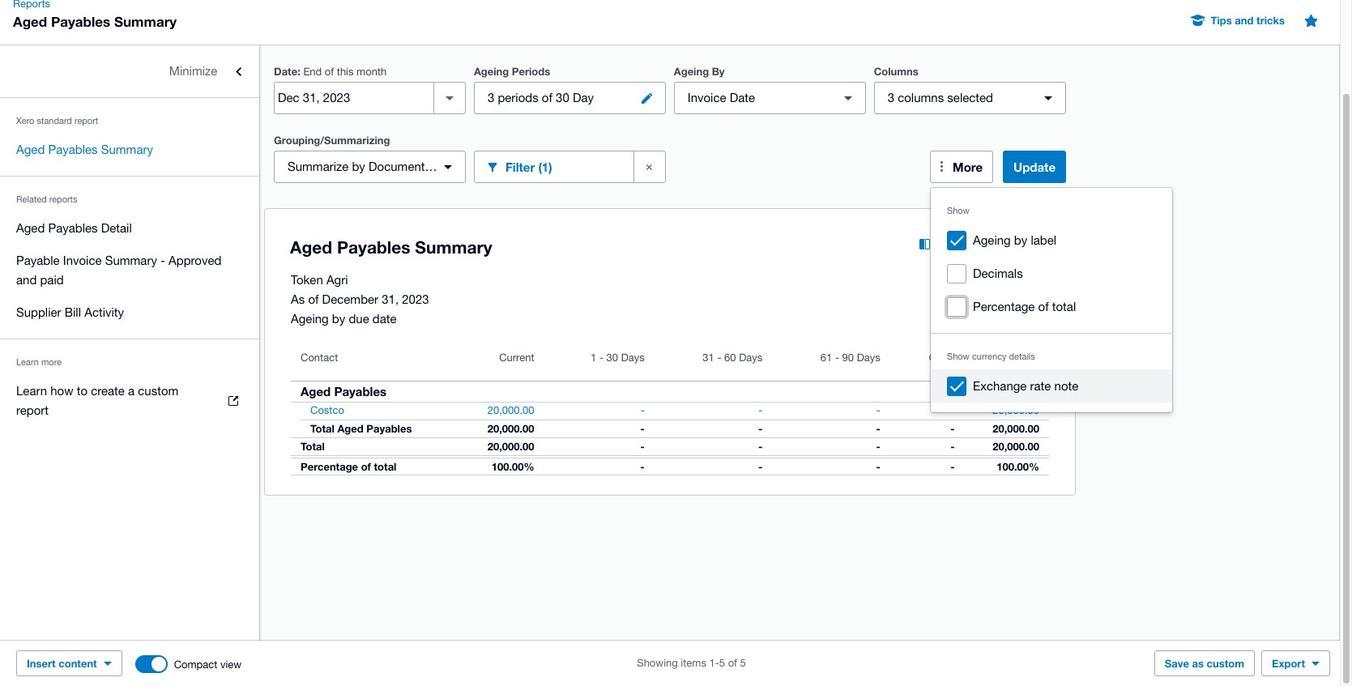 Task type: describe. For each thing, give the bounding box(es) containing it.
by
[[712, 65, 725, 78]]

periods
[[498, 91, 539, 105]]

exchange rate note button
[[931, 370, 1173, 403]]

items
[[681, 657, 707, 669]]

of inside list box
[[1038, 300, 1049, 314]]

1
[[591, 352, 597, 364]]

31 - 60 days button
[[655, 342, 772, 381]]

invoice inside payable invoice summary - approved and paid
[[63, 254, 102, 267]]

columns
[[874, 65, 919, 78]]

supplier bill activity link
[[0, 297, 259, 329]]

current
[[499, 352, 534, 364]]

costco
[[310, 404, 344, 417]]

minimize button
[[0, 55, 259, 88]]

total inside button
[[1017, 352, 1040, 364]]

3 - link from the left
[[867, 403, 890, 419]]

december
[[322, 293, 378, 306]]

2 100.00% from the left
[[997, 460, 1040, 473]]

2 5 from the left
[[740, 657, 746, 669]]

reports
[[49, 194, 77, 204]]

percentage of total inside report output element
[[301, 460, 397, 473]]

supplier
[[16, 305, 61, 319]]

- inside payable invoice summary - approved and paid
[[161, 254, 165, 267]]

summarize by document type
[[288, 160, 454, 173]]

agri
[[326, 273, 348, 287]]

learn for learn more
[[16, 357, 39, 367]]

as
[[1192, 657, 1204, 670]]

summarize by document type button
[[274, 151, 466, 183]]

remove from favorites image
[[1295, 4, 1327, 36]]

Report title field
[[286, 229, 881, 267]]

compact view
[[174, 658, 242, 671]]

ageing inside token agri as of december 31, 2023 ageing by due date
[[291, 312, 329, 326]]

approved
[[169, 254, 222, 267]]

currency
[[972, 352, 1007, 361]]

decimals
[[973, 267, 1023, 280]]

date : end of this month
[[274, 65, 387, 78]]

as
[[291, 293, 305, 306]]

summary for aged payables summary link
[[101, 143, 153, 156]]

payables down the aged payables
[[367, 422, 412, 435]]

days for 31 - 60 days
[[739, 352, 763, 364]]

total inside button
[[1052, 300, 1076, 314]]

more
[[953, 160, 983, 174]]

reorder
[[937, 237, 984, 252]]

summary for "payable invoice summary - approved and paid" link
[[105, 254, 157, 267]]

tricks
[[1257, 14, 1285, 27]]

group containing ageing by label
[[931, 188, 1173, 412]]

update
[[1014, 160, 1056, 174]]

type
[[428, 160, 454, 173]]

total inside report output element
[[374, 460, 397, 473]]

insert
[[27, 657, 56, 670]]

rate
[[1030, 379, 1051, 393]]

more button
[[930, 151, 993, 183]]

31 - 60 days
[[703, 352, 763, 364]]

token
[[291, 273, 323, 287]]

token agri as of december 31, 2023 ageing by due date
[[291, 273, 429, 326]]

older
[[929, 352, 955, 364]]

minimize
[[169, 64, 217, 78]]

reorder columns
[[937, 237, 1036, 252]]

exchange
[[973, 379, 1027, 393]]

filter (1) button
[[474, 151, 633, 183]]

3 for 3 periods of 30 day
[[488, 91, 494, 105]]

4 - link from the left
[[941, 403, 965, 419]]

summarize
[[288, 160, 349, 173]]

custom inside button
[[1207, 657, 1245, 670]]

aged payables detail
[[16, 221, 132, 235]]

aged payables detail link
[[0, 212, 259, 245]]

by inside token agri as of december 31, 2023 ageing by due date
[[332, 312, 345, 326]]

and inside button
[[1235, 14, 1254, 27]]

30 inside button
[[556, 91, 569, 105]]

aged payables
[[301, 384, 387, 399]]

show currency details
[[947, 352, 1035, 361]]

2 vertical spatial total
[[301, 440, 325, 453]]

list of convenience dates image
[[433, 82, 466, 114]]

older button
[[890, 342, 965, 381]]

61 - 90 days button
[[772, 342, 890, 381]]

learn how to create a custom report link
[[0, 375, 259, 427]]

show for show currency details
[[947, 352, 970, 361]]

show for show
[[947, 206, 970, 216]]

1 - 30 days button
[[544, 342, 655, 381]]

content
[[59, 657, 97, 670]]

columns for reorder
[[987, 237, 1036, 252]]

- inside button
[[600, 352, 604, 364]]

activity
[[84, 305, 124, 319]]

2 - link from the left
[[749, 403, 772, 419]]

of inside report output element
[[361, 460, 371, 473]]

61 - 90 days
[[821, 352, 881, 364]]

ageing by label button
[[931, 224, 1173, 257]]

note
[[1055, 379, 1079, 393]]

total button
[[965, 342, 1049, 381]]

label
[[1031, 233, 1057, 247]]

and inside payable invoice summary - approved and paid
[[16, 273, 37, 287]]

ageing by label
[[973, 233, 1057, 247]]

custom inside learn how to create a custom report
[[138, 384, 179, 398]]

3 periods of 30 day
[[488, 91, 594, 105]]

xero
[[16, 116, 34, 126]]

1 vertical spatial total
[[310, 422, 335, 435]]

percentage of total button
[[931, 290, 1173, 323]]

learn for learn how to create a custom report
[[16, 384, 47, 398]]

(1)
[[538, 159, 552, 174]]

save as custom
[[1165, 657, 1245, 670]]

payable invoice summary - approved and paid
[[16, 254, 222, 287]]

90
[[842, 352, 854, 364]]

31,
[[382, 293, 399, 306]]

create
[[91, 384, 125, 398]]

showing
[[637, 657, 678, 669]]



Task type: locate. For each thing, give the bounding box(es) containing it.
ageing for ageing by
[[674, 65, 709, 78]]

insert content button
[[16, 651, 122, 677]]

1 horizontal spatial days
[[739, 352, 763, 364]]

3 days from the left
[[857, 352, 881, 364]]

invoice inside popup button
[[688, 91, 727, 105]]

date
[[373, 312, 397, 326]]

and right tips
[[1235, 14, 1254, 27]]

export
[[1272, 657, 1305, 670]]

1 20,000.00 link from the left
[[478, 403, 544, 419]]

0 vertical spatial aged payables summary
[[13, 13, 177, 30]]

aged payables summary link
[[0, 134, 259, 166]]

5 right items
[[719, 657, 725, 669]]

1 vertical spatial report
[[16, 404, 49, 417]]

percentage of total inside button
[[973, 300, 1076, 314]]

3 periods of 30 day button
[[474, 82, 666, 114]]

1 3 from the left
[[488, 91, 494, 105]]

learn inside learn how to create a custom report
[[16, 384, 47, 398]]

update button
[[1003, 151, 1066, 183]]

payables down xero standard report
[[48, 143, 98, 156]]

0 vertical spatial percentage
[[973, 300, 1035, 314]]

aged payables summary
[[13, 13, 177, 30], [16, 143, 153, 156]]

2023
[[402, 293, 429, 306]]

how
[[50, 384, 73, 398]]

insert content
[[27, 657, 97, 670]]

save
[[1165, 657, 1189, 670]]

report
[[74, 116, 98, 126], [16, 404, 49, 417]]

0 vertical spatial custom
[[138, 384, 179, 398]]

1 horizontal spatial 100.00%
[[997, 460, 1040, 473]]

xero standard report
[[16, 116, 98, 126]]

learn more
[[16, 357, 62, 367]]

custom right as
[[1207, 657, 1245, 670]]

of inside date : end of this month
[[325, 66, 334, 78]]

2 20,000.00 link from the left
[[983, 403, 1049, 419]]

3 down the columns
[[888, 91, 895, 105]]

1 vertical spatial by
[[1014, 233, 1028, 247]]

days right 60
[[739, 352, 763, 364]]

2 vertical spatial by
[[332, 312, 345, 326]]

of right periods
[[542, 91, 553, 105]]

by left label
[[1014, 233, 1028, 247]]

columns up the decimals
[[987, 237, 1036, 252]]

20,000.00 link down exchange rate note
[[983, 403, 1049, 419]]

report output element
[[291, 342, 1049, 476]]

of inside token agri as of december 31, 2023 ageing by due date
[[308, 293, 319, 306]]

0 vertical spatial show
[[947, 206, 970, 216]]

show left currency
[[947, 352, 970, 361]]

1 horizontal spatial report
[[74, 116, 98, 126]]

0 vertical spatial 30
[[556, 91, 569, 105]]

1 vertical spatial aged payables summary
[[16, 143, 153, 156]]

3 left periods
[[488, 91, 494, 105]]

of down total aged payables
[[361, 460, 371, 473]]

1 vertical spatial percentage of total
[[301, 460, 397, 473]]

payables down contact button
[[334, 384, 387, 399]]

of down decimals button on the top right of page
[[1038, 300, 1049, 314]]

aged
[[13, 13, 47, 30], [16, 143, 45, 156], [16, 221, 45, 235], [301, 384, 331, 399], [337, 422, 364, 435]]

costco link
[[291, 403, 354, 419]]

0 horizontal spatial date
[[274, 65, 298, 78]]

standard
[[37, 116, 72, 126]]

0 horizontal spatial report
[[16, 404, 49, 417]]

0 horizontal spatial 20,000.00 link
[[478, 403, 544, 419]]

0 horizontal spatial and
[[16, 273, 37, 287]]

1 horizontal spatial invoice
[[688, 91, 727, 105]]

0 horizontal spatial custom
[[138, 384, 179, 398]]

0 horizontal spatial 5
[[719, 657, 725, 669]]

0 vertical spatial percentage of total
[[973, 300, 1076, 314]]

ageing down as
[[291, 312, 329, 326]]

2 3 from the left
[[888, 91, 895, 105]]

3 columns selected
[[888, 91, 993, 105]]

30 left the day
[[556, 91, 569, 105]]

0 horizontal spatial 30
[[556, 91, 569, 105]]

31
[[703, 352, 715, 364]]

payable invoice summary - approved and paid link
[[0, 245, 259, 297]]

0 horizontal spatial total
[[374, 460, 397, 473]]

related reports
[[16, 194, 77, 204]]

0 horizontal spatial by
[[332, 312, 345, 326]]

ageing up the decimals
[[973, 233, 1011, 247]]

filter (1)
[[506, 159, 552, 174]]

payables up minimize button
[[51, 13, 110, 30]]

0 vertical spatial total
[[1017, 352, 1040, 364]]

learn how to create a custom report
[[16, 384, 179, 417]]

total down decimals button on the top right of page
[[1052, 300, 1076, 314]]

30 right 1
[[607, 352, 618, 364]]

invoice date button
[[674, 82, 866, 114]]

0 horizontal spatial days
[[621, 352, 645, 364]]

summary down aged payables detail link
[[105, 254, 157, 267]]

1 horizontal spatial 3
[[888, 91, 895, 105]]

0 horizontal spatial columns
[[898, 91, 944, 105]]

2 learn from the top
[[16, 384, 47, 398]]

filter
[[506, 159, 535, 174]]

0 vertical spatial columns
[[898, 91, 944, 105]]

report inside learn how to create a custom report
[[16, 404, 49, 417]]

a
[[128, 384, 135, 398]]

payables down reports
[[48, 221, 98, 235]]

periods
[[512, 65, 550, 78]]

2 horizontal spatial by
[[1014, 233, 1028, 247]]

details
[[1009, 352, 1035, 361]]

columns
[[898, 91, 944, 105], [987, 237, 1036, 252]]

1 horizontal spatial columns
[[987, 237, 1036, 252]]

0 vertical spatial total
[[1052, 300, 1076, 314]]

total down total aged payables
[[374, 460, 397, 473]]

remove all filters image
[[637, 154, 663, 180]]

0 vertical spatial report
[[74, 116, 98, 126]]

1 horizontal spatial 5
[[740, 657, 746, 669]]

0 horizontal spatial percentage of total
[[301, 460, 397, 473]]

bill
[[65, 305, 81, 319]]

view
[[220, 658, 242, 671]]

showing items 1-5 of 5
[[637, 657, 746, 669]]

summary down minimize button
[[101, 143, 153, 156]]

Select end date field
[[275, 83, 433, 113]]

100.00%
[[492, 460, 534, 473], [997, 460, 1040, 473]]

1 horizontal spatial percentage
[[973, 300, 1035, 314]]

1 horizontal spatial 30
[[607, 352, 618, 364]]

days
[[621, 352, 645, 364], [739, 352, 763, 364], [857, 352, 881, 364]]

1 - link from the left
[[631, 403, 655, 419]]

1 - 30 days
[[591, 352, 645, 364]]

1 vertical spatial show
[[947, 352, 970, 361]]

save as custom button
[[1155, 651, 1255, 677]]

by inside 'popup button'
[[352, 160, 365, 173]]

1 vertical spatial custom
[[1207, 657, 1245, 670]]

0 horizontal spatial 100.00%
[[492, 460, 534, 473]]

0 vertical spatial date
[[274, 65, 298, 78]]

percentage down total aged payables
[[301, 460, 358, 473]]

by for ageing
[[1014, 233, 1028, 247]]

percentage of total down the decimals
[[973, 300, 1076, 314]]

group
[[931, 188, 1173, 412]]

list box
[[931, 188, 1173, 412]]

decimals button
[[931, 257, 1173, 290]]

report down learn more
[[16, 404, 49, 417]]

invoice down aged payables detail
[[63, 254, 102, 267]]

invoice
[[688, 91, 727, 105], [63, 254, 102, 267]]

tips and tricks
[[1211, 14, 1285, 27]]

- link down 61 - 90 days on the right bottom of page
[[867, 403, 890, 419]]

1 vertical spatial learn
[[16, 384, 47, 398]]

0 vertical spatial summary
[[114, 13, 177, 30]]

2 days from the left
[[739, 352, 763, 364]]

export button
[[1262, 651, 1331, 677]]

1 vertical spatial total
[[374, 460, 397, 473]]

list box containing ageing by label
[[931, 188, 1173, 412]]

document
[[369, 160, 425, 173]]

30 inside button
[[607, 352, 618, 364]]

to
[[77, 384, 88, 398]]

payable
[[16, 254, 60, 267]]

0 horizontal spatial invoice
[[63, 254, 102, 267]]

by down grouping/summarizing
[[352, 160, 365, 173]]

reorder columns button
[[907, 229, 1049, 261]]

1 horizontal spatial and
[[1235, 14, 1254, 27]]

1 vertical spatial 30
[[607, 352, 618, 364]]

by inside button
[[1014, 233, 1028, 247]]

- link down 1 - 30 days
[[631, 403, 655, 419]]

of left this at the top of the page
[[325, 66, 334, 78]]

days for 1 - 30 days
[[621, 352, 645, 364]]

percentage inside report output element
[[301, 460, 358, 473]]

days inside button
[[621, 352, 645, 364]]

columns for 3
[[898, 91, 944, 105]]

exchange rate note
[[973, 379, 1079, 393]]

ageing up periods
[[474, 65, 509, 78]]

ageing inside button
[[973, 233, 1011, 247]]

1 vertical spatial percentage
[[301, 460, 358, 473]]

report right standard on the top left of page
[[74, 116, 98, 126]]

ageing for ageing periods
[[474, 65, 509, 78]]

0 vertical spatial invoice
[[688, 91, 727, 105]]

by left 'due'
[[332, 312, 345, 326]]

invoice date
[[688, 91, 755, 105]]

1 vertical spatial and
[[16, 273, 37, 287]]

- link down 31 - 60 days
[[749, 403, 772, 419]]

3
[[488, 91, 494, 105], [888, 91, 895, 105]]

contact
[[301, 352, 338, 364]]

2 vertical spatial summary
[[105, 254, 157, 267]]

1 100.00% from the left
[[492, 460, 534, 473]]

1 horizontal spatial percentage of total
[[973, 300, 1076, 314]]

percentage inside button
[[973, 300, 1035, 314]]

summary up minimize button
[[114, 13, 177, 30]]

by
[[352, 160, 365, 173], [1014, 233, 1028, 247], [332, 312, 345, 326]]

columns down the columns
[[898, 91, 944, 105]]

1 horizontal spatial 20,000.00 link
[[983, 403, 1049, 419]]

- link
[[631, 403, 655, 419], [749, 403, 772, 419], [867, 403, 890, 419], [941, 403, 965, 419]]

ageing for ageing by label
[[973, 233, 1011, 247]]

summary
[[114, 13, 177, 30], [101, 143, 153, 156], [105, 254, 157, 267]]

1 vertical spatial summary
[[101, 143, 153, 156]]

- link down older
[[941, 403, 965, 419]]

2 show from the top
[[947, 352, 970, 361]]

percentage of total down total aged payables
[[301, 460, 397, 473]]

1-
[[709, 657, 719, 669]]

0 horizontal spatial percentage
[[301, 460, 358, 473]]

summary inside payable invoice summary - approved and paid
[[105, 254, 157, 267]]

1 vertical spatial date
[[730, 91, 755, 105]]

related
[[16, 194, 47, 204]]

grouping/summarizing
[[274, 134, 390, 147]]

:
[[298, 65, 300, 78]]

by for summarize
[[352, 160, 365, 173]]

1 horizontal spatial total
[[1052, 300, 1076, 314]]

more
[[41, 357, 62, 367]]

3 inside button
[[488, 91, 494, 105]]

5 right '1-'
[[740, 657, 746, 669]]

date inside popup button
[[730, 91, 755, 105]]

learn left more
[[16, 357, 39, 367]]

days right 90
[[857, 352, 881, 364]]

1 horizontal spatial by
[[352, 160, 365, 173]]

due
[[349, 312, 369, 326]]

aged payables summary down xero standard report
[[16, 143, 153, 156]]

1 5 from the left
[[719, 657, 725, 669]]

20,000.00 link down current button
[[478, 403, 544, 419]]

days for 61 - 90 days
[[857, 352, 881, 364]]

1 vertical spatial columns
[[987, 237, 1036, 252]]

learn down learn more
[[16, 384, 47, 398]]

1 show from the top
[[947, 206, 970, 216]]

ageing left by
[[674, 65, 709, 78]]

of right '1-'
[[728, 657, 737, 669]]

1 learn from the top
[[16, 357, 39, 367]]

and down the payable
[[16, 273, 37, 287]]

aged payables summary up minimize button
[[13, 13, 177, 30]]

payables
[[51, 13, 110, 30], [48, 143, 98, 156], [48, 221, 98, 235], [334, 384, 387, 399], [367, 422, 412, 435]]

columns inside reorder columns button
[[987, 237, 1036, 252]]

paid
[[40, 273, 64, 287]]

custom right a
[[138, 384, 179, 398]]

1 horizontal spatial custom
[[1207, 657, 1245, 670]]

of right as
[[308, 293, 319, 306]]

0 vertical spatial and
[[1235, 14, 1254, 27]]

total aged payables
[[310, 422, 412, 435]]

show up reorder
[[947, 206, 970, 216]]

0 horizontal spatial 3
[[488, 91, 494, 105]]

61
[[821, 352, 832, 364]]

2 horizontal spatial days
[[857, 352, 881, 364]]

0 vertical spatial learn
[[16, 357, 39, 367]]

1 vertical spatial invoice
[[63, 254, 102, 267]]

learn
[[16, 357, 39, 367], [16, 384, 47, 398]]

this
[[337, 66, 354, 78]]

total
[[1052, 300, 1076, 314], [374, 460, 397, 473]]

percentage of total
[[973, 300, 1076, 314], [301, 460, 397, 473]]

invoice down ageing by
[[688, 91, 727, 105]]

60
[[724, 352, 736, 364]]

1 horizontal spatial date
[[730, 91, 755, 105]]

1 days from the left
[[621, 352, 645, 364]]

days right 1
[[621, 352, 645, 364]]

show
[[947, 206, 970, 216], [947, 352, 970, 361]]

percentage down the decimals
[[973, 300, 1035, 314]]

ageing
[[474, 65, 509, 78], [674, 65, 709, 78], [973, 233, 1011, 247], [291, 312, 329, 326]]

3 for 3 columns selected
[[888, 91, 895, 105]]

0 vertical spatial by
[[352, 160, 365, 173]]

percentage
[[973, 300, 1035, 314], [301, 460, 358, 473]]



Task type: vqa. For each thing, say whether or not it's contained in the screenshot.


